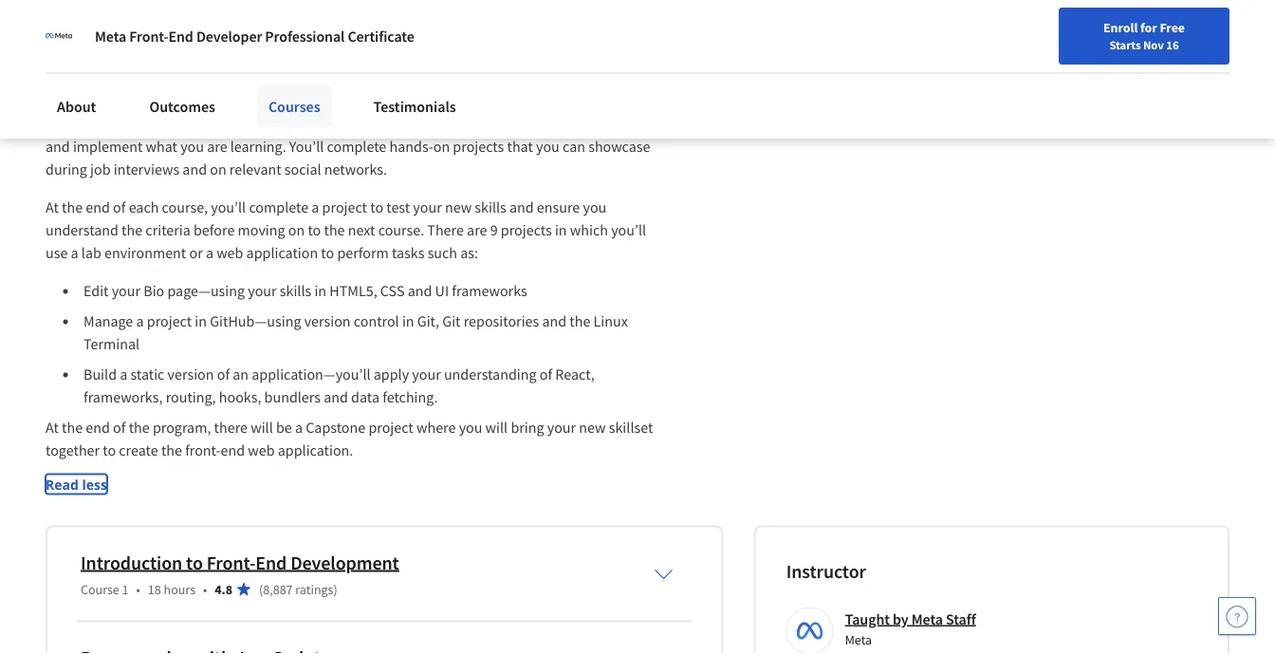 Task type: vqa. For each thing, say whether or not it's contained in the screenshot.
English
no



Task type: describe. For each thing, give the bounding box(es) containing it.
taught by meta staff image
[[790, 610, 831, 652]]

moving
[[238, 221, 285, 240]]

learning.
[[230, 137, 286, 156]]

web inside at the end of the program, there will be a capstone project where you will bring your new skillset together to create the front-end web application.
[[248, 441, 275, 460]]

which
[[570, 221, 609, 240]]

css
[[381, 282, 405, 301]]

program, inside throughout the program, you'll engage in hands-on activities that offer opportunities to practice and implement what you are learning. you'll complete hands-on projects that you can showcase during job interviews and on relevant social networks.
[[148, 114, 207, 133]]

new inside at the end of each course, you'll complete a project to test your new skills and ensure you understand the criteria before moving on to the next course. there are 9 projects in which you'll use a lab environment or a web application to perform tasks such as:
[[445, 198, 472, 217]]

to left test
[[370, 198, 384, 217]]

2 horizontal spatial meta
[[912, 610, 944, 629]]

the inside "manage a project in github—using version control in git, git repositories and the linux terminal"
[[570, 312, 591, 331]]

you inside at the end of the program, there will be a capstone project where you will bring your new skillset together to create the front-end web application.
[[459, 418, 483, 437]]

course
[[81, 581, 119, 598]]

of inside at the end of each course, you'll complete a project to test your new skills and ensure you understand the criteria before moving on to the next course. there are 9 projects in which you'll use a lab environment or a web application to perform tasks such as:
[[113, 198, 126, 217]]

a inside build a static version of an application—you'll apply your understanding of react, frameworks, routing, hooks, bundlers and data fetching.
[[120, 365, 127, 384]]

course.
[[378, 221, 424, 240]]

the left front-
[[161, 441, 182, 460]]

react,
[[556, 365, 595, 384]]

at the end of each course, you'll complete a project to test your new skills and ensure you understand the criteria before moving on to the next course. there are 9 projects in which you'll use a lab environment or a web application to perform tasks such as:
[[46, 198, 650, 263]]

your up github—using
[[248, 282, 277, 301]]

test
[[387, 198, 410, 217]]

build a static version of an application—you'll apply your understanding of react, frameworks, routing, hooks, bundlers and data fetching.
[[84, 365, 598, 407]]

to left perform
[[321, 244, 334, 263]]

html5,
[[330, 282, 378, 301]]

in inside at the end of each course, you'll complete a project to test your new skills and ensure you understand the criteria before moving on to the next course. there are 9 projects in which you'll use a lab environment or a web application to perform tasks such as:
[[555, 221, 567, 240]]

ratings
[[296, 581, 334, 598]]

can
[[563, 137, 586, 156]]

developer
[[196, 27, 262, 46]]

about link
[[46, 85, 108, 127]]

16
[[1167, 37, 1180, 52]]

in down page—using on the left of the page
[[195, 312, 207, 331]]

to inside at the end of the program, there will be a capstone project where you will bring your new skillset together to create the front-end web application.
[[103, 441, 116, 460]]

capstone
[[306, 418, 366, 437]]

4.8
[[215, 581, 233, 598]]

( 8,887 ratings )
[[259, 581, 338, 598]]

implement
[[73, 137, 143, 156]]

outcomes link
[[138, 85, 227, 127]]

read
[[46, 475, 79, 493]]

0 horizontal spatial front-
[[129, 27, 169, 46]]

offer
[[464, 114, 494, 133]]

1 vertical spatial you'll
[[211, 198, 246, 217]]

enroll for free starts nov 16
[[1104, 19, 1186, 52]]

create
[[119, 441, 158, 460]]

on left activities at the top left of page
[[356, 114, 372, 133]]

you right 'what'
[[181, 137, 204, 156]]

in left html5,
[[315, 282, 327, 301]]

frameworks
[[452, 282, 528, 301]]

1 horizontal spatial that
[[507, 137, 533, 156]]

end for together
[[86, 418, 110, 437]]

understanding
[[444, 365, 537, 384]]

edit
[[84, 282, 109, 301]]

ensure
[[537, 198, 580, 217]]

build
[[84, 365, 117, 384]]

perform
[[337, 244, 389, 263]]

course 1 • 18 hours •
[[81, 581, 207, 598]]

certificate
[[348, 27, 415, 46]]

bundlers
[[264, 388, 321, 407]]

1 horizontal spatial hands-
[[390, 137, 434, 156]]

testimonials link
[[362, 85, 468, 127]]

throughout
[[46, 114, 121, 133]]

end for the
[[86, 198, 110, 217]]

the up understand
[[62, 198, 83, 217]]

project inside at the end of the program, there will be a capstone project where you will bring your new skillset together to create the front-end web application.
[[369, 418, 414, 437]]

enroll
[[1104, 19, 1139, 36]]

next
[[348, 221, 375, 240]]

such
[[428, 244, 458, 263]]

the down each at the top of the page
[[122, 221, 143, 240]]

showcase
[[589, 137, 651, 156]]

job
[[90, 160, 111, 179]]

of left react,
[[540, 365, 553, 384]]

complete inside throughout the program, you'll engage in hands-on activities that offer opportunities to practice and implement what you are learning. you'll complete hands-on projects that you can showcase during job interviews and on relevant social networks.
[[327, 137, 387, 156]]

version inside "manage a project in github—using version control in git, git repositories and the linux terminal"
[[304, 312, 351, 331]]

0 horizontal spatial meta
[[95, 27, 126, 46]]

opportunities
[[497, 114, 584, 133]]

skillset
[[609, 418, 654, 437]]

outcomes
[[149, 97, 215, 116]]

engage
[[248, 114, 294, 133]]

on inside at the end of each course, you'll complete a project to test your new skills and ensure you understand the criteria before moving on to the next course. there are 9 projects in which you'll use a lab environment or a web application to perform tasks such as:
[[288, 221, 305, 240]]

2 will from the left
[[486, 418, 508, 437]]

at for at the end of the program, there will be a capstone project where you will bring your new skillset together to create the front-end web application.
[[46, 418, 59, 437]]

what
[[146, 137, 178, 156]]

throughout the program, you'll engage in hands-on activities that offer opportunities to practice and implement what you are learning. you'll complete hands-on projects that you can showcase during job interviews and on relevant social networks.
[[46, 114, 657, 179]]

your inside at the end of each course, you'll complete a project to test your new skills and ensure you understand the criteria before moving on to the next course. there are 9 projects in which you'll use a lab environment or a web application to perform tasks such as:
[[413, 198, 442, 217]]

as:
[[461, 244, 478, 263]]

application.
[[278, 441, 353, 460]]

at the end of the program, there will be a capstone project where you will bring your new skillset together to create the front-end web application.
[[46, 418, 657, 460]]

you'll inside throughout the program, you'll engage in hands-on activities that offer opportunities to practice and implement what you are learning. you'll complete hands-on projects that you can showcase during job interviews and on relevant social networks.
[[210, 114, 245, 133]]

2 vertical spatial you'll
[[612, 221, 647, 240]]

to inside throughout the program, you'll engage in hands-on activities that offer opportunities to practice and implement what you are learning. you'll complete hands-on projects that you can showcase during job interviews and on relevant social networks.
[[587, 114, 600, 133]]

the up the create
[[129, 418, 150, 437]]

social
[[285, 160, 321, 179]]

there
[[214, 418, 248, 437]]

activities
[[375, 114, 432, 133]]

to up the hours
[[186, 551, 203, 574]]

a inside "manage a project in github—using version control in git, git repositories and the linux terminal"
[[136, 312, 144, 331]]

and up course,
[[183, 160, 207, 179]]

coursera image
[[23, 15, 143, 46]]

course,
[[162, 198, 208, 217]]

skills inside at the end of each course, you'll complete a project to test your new skills and ensure you understand the criteria before moving on to the next course. there are 9 projects in which you'll use a lab environment or a web application to perform tasks such as:
[[475, 198, 507, 217]]

read less button
[[46, 474, 107, 494]]

0 vertical spatial hands-
[[312, 114, 356, 133]]

are inside throughout the program, you'll engage in hands-on activities that offer opportunities to practice and implement what you are learning. you'll complete hands-on projects that you can showcase during job interviews and on relevant social networks.
[[207, 137, 227, 156]]

1 will from the left
[[251, 418, 273, 437]]

free
[[1160, 19, 1186, 36]]

of inside at the end of the program, there will be a capstone project where you will bring your new skillset together to create the front-end web application.
[[113, 418, 126, 437]]

edit your bio page—using your skills in html5, css and ui frameworks
[[84, 282, 528, 301]]

starts
[[1110, 37, 1142, 52]]

there
[[428, 221, 464, 240]]

a right or
[[206, 244, 214, 263]]

less
[[82, 475, 107, 493]]

static
[[131, 365, 165, 384]]

frameworks,
[[84, 388, 163, 407]]

manage
[[84, 312, 133, 331]]

(
[[259, 581, 263, 598]]

lab
[[81, 244, 101, 263]]

web inside at the end of each course, you'll complete a project to test your new skills and ensure you understand the criteria before moving on to the next course. there are 9 projects in which you'll use a lab environment or a web application to perform tasks such as:
[[217, 244, 243, 263]]

the up together
[[62, 418, 83, 437]]

and inside "manage a project in github—using version control in git, git repositories and the linux terminal"
[[542, 312, 567, 331]]

project inside at the end of each course, you'll complete a project to test your new skills and ensure you understand the criteria before moving on to the next course. there are 9 projects in which you'll use a lab environment or a web application to perform tasks such as:
[[322, 198, 367, 217]]



Task type: locate. For each thing, give the bounding box(es) containing it.
0 horizontal spatial skills
[[280, 282, 312, 301]]

1 vertical spatial version
[[168, 365, 214, 384]]

manage a project in github—using version control in git, git repositories and the linux terminal
[[84, 312, 631, 354]]

new inside at the end of the program, there will be a capstone project where you will bring your new skillset together to create the front-end web application.
[[579, 418, 606, 437]]

1 • from the left
[[136, 581, 140, 598]]

your
[[413, 198, 442, 217], [112, 282, 141, 301], [248, 282, 277, 301], [412, 365, 441, 384], [548, 418, 576, 437]]

9
[[490, 221, 498, 240]]

environment
[[104, 244, 186, 263]]

0 vertical spatial web
[[217, 244, 243, 263]]

git,
[[418, 312, 440, 331]]

1 vertical spatial complete
[[249, 198, 309, 217]]

2 vertical spatial end
[[221, 441, 245, 460]]

1 vertical spatial web
[[248, 441, 275, 460]]

new
[[445, 198, 472, 217], [579, 418, 606, 437]]

0 vertical spatial program,
[[148, 114, 207, 133]]

1 vertical spatial project
[[147, 312, 192, 331]]

nov
[[1144, 37, 1165, 52]]

at inside at the end of each course, you'll complete a project to test your new skills and ensure you understand the criteria before moving on to the next course. there are 9 projects in which you'll use a lab environment or a web application to perform tasks such as:
[[46, 198, 59, 217]]

you'll up before
[[211, 198, 246, 217]]

end up 8,887
[[256, 551, 287, 574]]

professional
[[265, 27, 345, 46]]

on down testimonials
[[434, 137, 450, 156]]

hours
[[164, 581, 196, 598]]

hands- down activities at the top left of page
[[390, 137, 434, 156]]

your up there
[[413, 198, 442, 217]]

• left 4.8
[[203, 581, 207, 598]]

you down opportunities
[[536, 137, 560, 156]]

1 horizontal spatial version
[[304, 312, 351, 331]]

1 vertical spatial front-
[[207, 551, 256, 574]]

end down "there"
[[221, 441, 245, 460]]

in inside throughout the program, you'll engage in hands-on activities that offer opportunities to practice and implement what you are learning. you'll complete hands-on projects that you can showcase during job interviews and on relevant social networks.
[[297, 114, 309, 133]]

hands- up you'll
[[312, 114, 356, 133]]

application—you'll
[[252, 365, 371, 384]]

meta right "by"
[[912, 610, 944, 629]]

before
[[194, 221, 235, 240]]

web left application.
[[248, 441, 275, 460]]

will left be
[[251, 418, 273, 437]]

version
[[304, 312, 351, 331], [168, 365, 214, 384]]

during
[[46, 160, 87, 179]]

fetching.
[[383, 388, 438, 407]]

git
[[443, 312, 461, 331]]

introduction
[[81, 551, 182, 574]]

of up the create
[[113, 418, 126, 437]]

0 vertical spatial end
[[86, 198, 110, 217]]

0 vertical spatial new
[[445, 198, 472, 217]]

0 vertical spatial that
[[435, 114, 461, 133]]

0 horizontal spatial complete
[[249, 198, 309, 217]]

1 horizontal spatial end
[[256, 551, 287, 574]]

the inside throughout the program, you'll engage in hands-on activities that offer opportunities to practice and implement what you are learning. you'll complete hands-on projects that you can showcase during job interviews and on relevant social networks.
[[124, 114, 145, 133]]

0 horizontal spatial version
[[168, 365, 214, 384]]

web down before
[[217, 244, 243, 263]]

for
[[1141, 19, 1158, 36]]

about
[[57, 97, 96, 116]]

1 horizontal spatial •
[[203, 581, 207, 598]]

1 horizontal spatial new
[[579, 418, 606, 437]]

8,887
[[263, 581, 293, 598]]

end left developer
[[169, 27, 193, 46]]

project down fetching.
[[369, 418, 414, 437]]

projects down offer
[[453, 137, 504, 156]]

repositories
[[464, 312, 539, 331]]

0 horizontal spatial web
[[217, 244, 243, 263]]

1 vertical spatial end
[[256, 551, 287, 574]]

at up together
[[46, 418, 59, 437]]

and up during at the left of page
[[46, 137, 70, 156]]

end
[[86, 198, 110, 217], [86, 418, 110, 437], [221, 441, 245, 460]]

at up understand
[[46, 198, 59, 217]]

skills down application on the top of the page
[[280, 282, 312, 301]]

meta image
[[46, 23, 72, 49]]

front-
[[185, 441, 221, 460]]

0 vertical spatial at
[[46, 198, 59, 217]]

your inside build a static version of an application—you'll apply your understanding of react, frameworks, routing, hooks, bundlers and data fetching.
[[412, 365, 441, 384]]

program, inside at the end of the program, there will be a capstone project where you will bring your new skillset together to create the front-end web application.
[[153, 418, 211, 437]]

2 at from the top
[[46, 418, 59, 437]]

and right repositories
[[542, 312, 567, 331]]

that left offer
[[435, 114, 461, 133]]

linux
[[594, 312, 628, 331]]

taught
[[846, 610, 890, 629]]

0 vertical spatial you'll
[[210, 114, 245, 133]]

1 horizontal spatial are
[[467, 221, 487, 240]]

0 horizontal spatial will
[[251, 418, 273, 437]]

end inside at the end of each course, you'll complete a project to test your new skills and ensure you understand the criteria before moving on to the next course. there are 9 projects in which you'll use a lab environment or a web application to perform tasks such as:
[[86, 198, 110, 217]]

meta right meta icon
[[95, 27, 126, 46]]

2 vertical spatial project
[[369, 418, 414, 437]]

you up "which"
[[583, 198, 607, 217]]

in left git,
[[402, 312, 414, 331]]

control
[[354, 312, 399, 331]]

you inside at the end of each course, you'll complete a project to test your new skills and ensure you understand the criteria before moving on to the next course. there are 9 projects in which you'll use a lab environment or a web application to perform tasks such as:
[[583, 198, 607, 217]]

projects right 9 on the left of page
[[501, 221, 552, 240]]

1 horizontal spatial will
[[486, 418, 508, 437]]

at inside at the end of the program, there will be a capstone project where you will bring your new skillset together to create the front-end web application.
[[46, 418, 59, 437]]

18
[[148, 581, 161, 598]]

in down "ensure"
[[555, 221, 567, 240]]

0 vertical spatial project
[[322, 198, 367, 217]]

at for at the end of each course, you'll complete a project to test your new skills and ensure you understand the criteria before moving on to the next course. there are 9 projects in which you'll use a lab environment or a web application to perform tasks such as:
[[46, 198, 59, 217]]

be
[[276, 418, 292, 437]]

0 horizontal spatial project
[[147, 312, 192, 331]]

are inside at the end of each course, you'll complete a project to test your new skills and ensure you understand the criteria before moving on to the next course. there are 9 projects in which you'll use a lab environment or a web application to perform tasks such as:
[[467, 221, 487, 240]]

you'll right "which"
[[612, 221, 647, 240]]

you right 'where'
[[459, 418, 483, 437]]

a up frameworks,
[[120, 365, 127, 384]]

0 horizontal spatial end
[[169, 27, 193, 46]]

1 vertical spatial projects
[[501, 221, 552, 240]]

of left an
[[217, 365, 230, 384]]

testimonials
[[374, 97, 456, 116]]

and left "ensure"
[[510, 198, 534, 217]]

project inside "manage a project in github—using version control in git, git repositories and the linux terminal"
[[147, 312, 192, 331]]

the left 'linux'
[[570, 312, 591, 331]]

courses
[[269, 97, 320, 116]]

your up fetching.
[[412, 365, 441, 384]]

program,
[[148, 114, 207, 133], [153, 418, 211, 437]]

complete up the networks.
[[327, 137, 387, 156]]

and inside at the end of each course, you'll complete a project to test your new skills and ensure you understand the criteria before moving on to the next course. there are 9 projects in which you'll use a lab environment or a web application to perform tasks such as:
[[510, 198, 534, 217]]

program, up 'what'
[[148, 114, 207, 133]]

and inside build a static version of an application—you'll apply your understanding of react, frameworks, routing, hooks, bundlers and data fetching.
[[324, 388, 348, 407]]

complete inside at the end of each course, you'll complete a project to test your new skills and ensure you understand the criteria before moving on to the next course. there are 9 projects in which you'll use a lab environment or a web application to perform tasks such as:
[[249, 198, 309, 217]]

page—using
[[168, 282, 245, 301]]

a right "manage"
[[136, 312, 144, 331]]

where
[[417, 418, 456, 437]]

1
[[122, 581, 129, 598]]

0 horizontal spatial that
[[435, 114, 461, 133]]

meta down taught
[[846, 631, 873, 649]]

in
[[297, 114, 309, 133], [555, 221, 567, 240], [315, 282, 327, 301], [195, 312, 207, 331], [402, 312, 414, 331]]

an
[[233, 365, 249, 384]]

version inside build a static version of an application—you'll apply your understanding of react, frameworks, routing, hooks, bundlers and data fetching.
[[168, 365, 214, 384]]

0 horizontal spatial hands-
[[312, 114, 356, 133]]

taught by meta staff meta
[[846, 610, 977, 649]]

in up you'll
[[297, 114, 309, 133]]

of left each at the top of the page
[[113, 198, 126, 217]]

version up routing, on the left bottom of page
[[168, 365, 214, 384]]

by
[[893, 610, 909, 629]]

terminal
[[84, 335, 140, 354]]

1 vertical spatial that
[[507, 137, 533, 156]]

new up there
[[445, 198, 472, 217]]

projects inside throughout the program, you'll engage in hands-on activities that offer opportunities to practice and implement what you are learning. you'll complete hands-on projects that you can showcase during job interviews and on relevant social networks.
[[453, 137, 504, 156]]

a down social
[[312, 198, 319, 217]]

your right bring
[[548, 418, 576, 437]]

complete up moving
[[249, 198, 309, 217]]

help center image
[[1227, 605, 1249, 628]]

0 horizontal spatial are
[[207, 137, 227, 156]]

are left 9 on the left of page
[[467, 221, 487, 240]]

practice
[[603, 114, 654, 133]]

front- up 4.8
[[207, 551, 256, 574]]

1 horizontal spatial project
[[322, 198, 367, 217]]

1 vertical spatial program,
[[153, 418, 211, 437]]

relevant
[[230, 160, 282, 179]]

the up implement
[[124, 114, 145, 133]]

0 vertical spatial skills
[[475, 198, 507, 217]]

taught by meta staff link
[[846, 610, 977, 629]]

tasks
[[392, 244, 425, 263]]

that
[[435, 114, 461, 133], [507, 137, 533, 156]]

1 at from the top
[[46, 198, 59, 217]]

new left skillset
[[579, 418, 606, 437]]

2 horizontal spatial project
[[369, 418, 414, 437]]

project up next
[[322, 198, 367, 217]]

1 horizontal spatial web
[[248, 441, 275, 460]]

will left bring
[[486, 418, 508, 437]]

meta
[[95, 27, 126, 46], [912, 610, 944, 629], [846, 631, 873, 649]]

and left ui
[[408, 282, 432, 301]]

front- up outcomes
[[129, 27, 169, 46]]

routing,
[[166, 388, 216, 407]]

a right be
[[295, 418, 303, 437]]

or
[[189, 244, 203, 263]]

projects inside at the end of each course, you'll complete a project to test your new skills and ensure you understand the criteria before moving on to the next course. there are 9 projects in which you'll use a lab environment or a web application to perform tasks such as:
[[501, 221, 552, 240]]

0 vertical spatial projects
[[453, 137, 504, 156]]

each
[[129, 198, 159, 217]]

at
[[46, 198, 59, 217], [46, 418, 59, 437]]

you'll up 'learning.'
[[210, 114, 245, 133]]

that down opportunities
[[507, 137, 533, 156]]

interviews
[[114, 160, 180, 179]]

application
[[246, 244, 318, 263]]

data
[[351, 388, 380, 407]]

)
[[334, 581, 338, 598]]

projects
[[453, 137, 504, 156], [501, 221, 552, 240]]

complete
[[327, 137, 387, 156], [249, 198, 309, 217]]

1 vertical spatial end
[[86, 418, 110, 437]]

end up together
[[86, 418, 110, 437]]

1 vertical spatial hands-
[[390, 137, 434, 156]]

to up showcase
[[587, 114, 600, 133]]

• right 1
[[136, 581, 140, 598]]

skills
[[475, 198, 507, 217], [280, 282, 312, 301]]

0 vertical spatial are
[[207, 137, 227, 156]]

a inside at the end of the program, there will be a capstone project where you will bring your new skillset together to create the front-end web application.
[[295, 418, 303, 437]]

project
[[322, 198, 367, 217], [147, 312, 192, 331], [369, 418, 414, 437]]

the left next
[[324, 221, 345, 240]]

use
[[46, 244, 68, 263]]

1 vertical spatial meta
[[912, 610, 944, 629]]

together
[[46, 441, 100, 460]]

github—using
[[210, 312, 301, 331]]

criteria
[[146, 221, 191, 240]]

1 vertical spatial at
[[46, 418, 59, 437]]

end up understand
[[86, 198, 110, 217]]

None search field
[[271, 12, 498, 50]]

end
[[169, 27, 193, 46], [256, 551, 287, 574]]

and left data
[[324, 388, 348, 407]]

read less
[[46, 475, 107, 493]]

0 vertical spatial end
[[169, 27, 193, 46]]

0 vertical spatial meta
[[95, 27, 126, 46]]

your inside at the end of the program, there will be a capstone project where you will bring your new skillset together to create the front-end web application.
[[548, 418, 576, 437]]

1 vertical spatial are
[[467, 221, 487, 240]]

2 • from the left
[[203, 581, 207, 598]]

hooks,
[[219, 388, 261, 407]]

on left relevant
[[210, 160, 227, 179]]

understand
[[46, 221, 119, 240]]

1 vertical spatial new
[[579, 418, 606, 437]]

1 horizontal spatial skills
[[475, 198, 507, 217]]

bring
[[511, 418, 545, 437]]

are
[[207, 137, 227, 156], [467, 221, 487, 240]]

skills up 9 on the left of page
[[475, 198, 507, 217]]

a left lab
[[71, 244, 78, 263]]

to up application on the top of the page
[[308, 221, 321, 240]]

on up application on the top of the page
[[288, 221, 305, 240]]

1 horizontal spatial meta
[[846, 631, 873, 649]]

introduction to front-end development
[[81, 551, 399, 574]]

staff
[[947, 610, 977, 629]]

0 horizontal spatial new
[[445, 198, 472, 217]]

0 vertical spatial version
[[304, 312, 351, 331]]

bio
[[144, 282, 164, 301]]

to left the create
[[103, 441, 116, 460]]

2 vertical spatial meta
[[846, 631, 873, 649]]

menu item
[[932, 19, 1054, 81]]

project down bio
[[147, 312, 192, 331]]

apply
[[374, 365, 409, 384]]

1 horizontal spatial front-
[[207, 551, 256, 574]]

1 vertical spatial skills
[[280, 282, 312, 301]]

version down edit your bio page—using your skills in html5, css and ui frameworks at the left top of the page
[[304, 312, 351, 331]]

1 horizontal spatial complete
[[327, 137, 387, 156]]

program, up front-
[[153, 418, 211, 437]]

0 vertical spatial front-
[[129, 27, 169, 46]]

0 vertical spatial complete
[[327, 137, 387, 156]]

your left bio
[[112, 282, 141, 301]]

are left 'learning.'
[[207, 137, 227, 156]]

0 horizontal spatial •
[[136, 581, 140, 598]]



